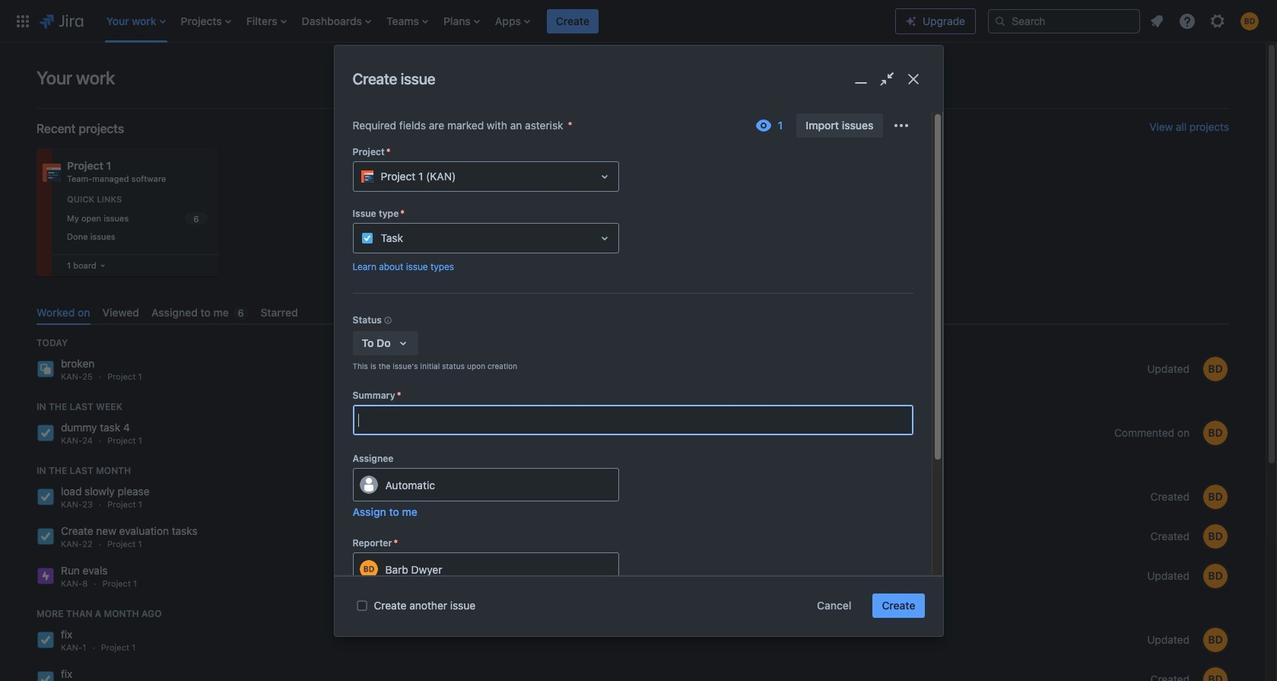 Task type: locate. For each thing, give the bounding box(es) containing it.
6 list item from the left
[[439, 0, 485, 42]]

None search field
[[988, 9, 1141, 33]]

banner
[[0, 0, 1278, 43]]

list item
[[102, 0, 170, 42], [176, 0, 236, 42], [242, 0, 291, 42], [297, 0, 376, 42], [382, 0, 433, 42], [439, 0, 485, 42], [491, 0, 535, 42], [547, 0, 599, 42]]

1 list item from the left
[[102, 0, 170, 42]]

tab list
[[30, 301, 1230, 325]]

list
[[99, 0, 896, 42], [1144, 7, 1268, 35]]

primary element
[[9, 0, 896, 42]]

4 list item from the left
[[297, 0, 376, 42]]

jira image
[[40, 12, 84, 30], [40, 12, 84, 30]]

dialog
[[334, 46, 943, 681]]

None text field
[[353, 407, 913, 434]]



Task type: vqa. For each thing, say whether or not it's contained in the screenshot.
the Add a child issue icon at top
no



Task type: describe. For each thing, give the bounding box(es) containing it.
5 list item from the left
[[382, 0, 433, 42]]

info image
[[382, 315, 394, 327]]

discard changes and close image
[[903, 68, 925, 90]]

exit full screen image
[[877, 68, 898, 90]]

search image
[[995, 15, 1007, 27]]

1 horizontal spatial list
[[1144, 7, 1268, 35]]

8 list item from the left
[[547, 0, 599, 42]]

minimize image
[[850, 68, 872, 90]]

open image
[[595, 167, 614, 185]]

7 list item from the left
[[491, 0, 535, 42]]

3 list item from the left
[[242, 0, 291, 42]]

Search field
[[988, 9, 1141, 33]]

2 list item from the left
[[176, 0, 236, 42]]

0 horizontal spatial list
[[99, 0, 896, 42]]

more actions for this issue image
[[892, 116, 910, 135]]

open image
[[595, 229, 614, 247]]



